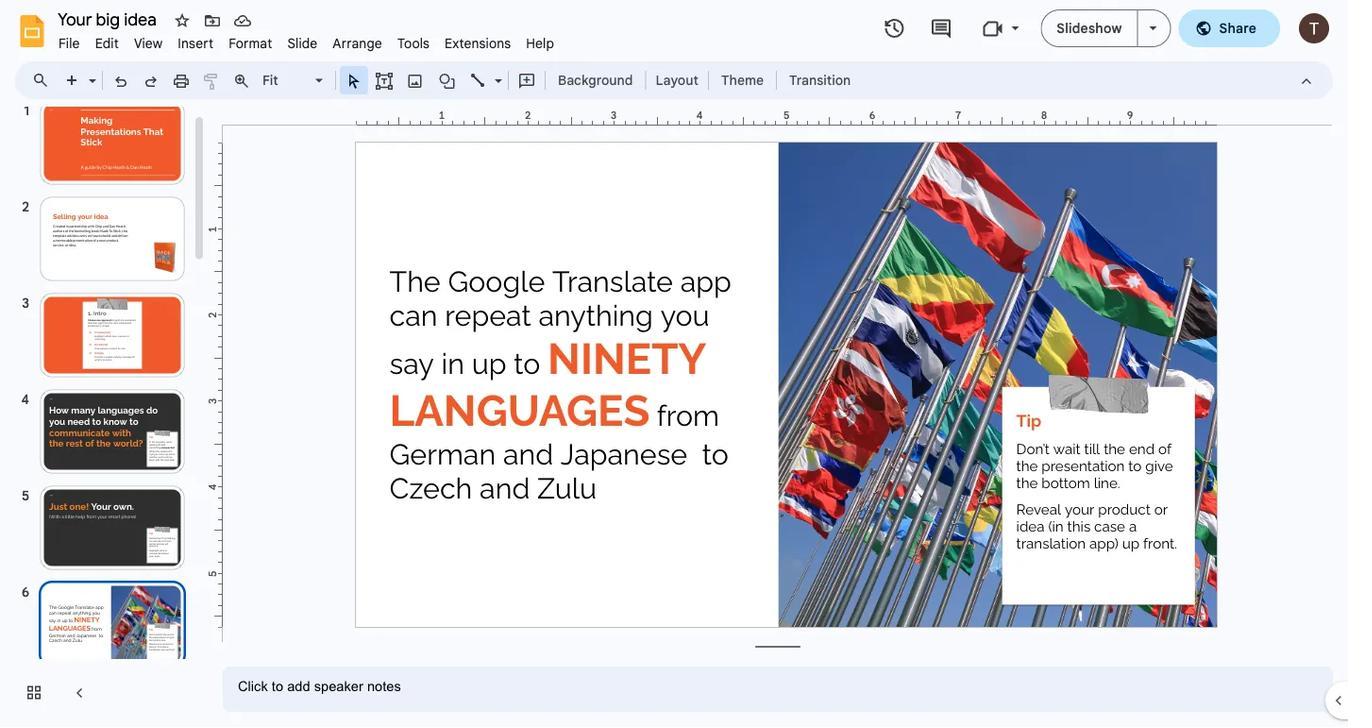 Task type: describe. For each thing, give the bounding box(es) containing it.
view
[[134, 35, 163, 51]]

arrange menu item
[[325, 32, 390, 54]]

slide
[[287, 35, 318, 51]]

format
[[229, 35, 272, 51]]

help menu item
[[519, 32, 562, 54]]

Zoom text field
[[260, 67, 313, 93]]

transition
[[790, 72, 851, 88]]

shape image
[[437, 67, 458, 93]]

slideshow button
[[1041, 9, 1138, 47]]

background button
[[550, 66, 642, 94]]

share
[[1220, 20, 1257, 36]]

arrange
[[333, 35, 382, 51]]

slide menu item
[[280, 32, 325, 54]]

insert menu item
[[170, 32, 221, 54]]

menu bar banner
[[0, 0, 1349, 727]]

theme
[[721, 72, 764, 88]]

Rename text field
[[51, 8, 167, 30]]

transition button
[[781, 66, 860, 94]]

layout
[[656, 72, 699, 88]]

application containing slideshow
[[0, 0, 1349, 727]]

view menu item
[[126, 32, 170, 54]]

Zoom field
[[257, 67, 331, 95]]

edit menu item
[[87, 32, 126, 54]]



Task type: locate. For each thing, give the bounding box(es) containing it.
edit
[[95, 35, 119, 51]]

insert
[[178, 35, 214, 51]]

extensions
[[445, 35, 511, 51]]

format menu item
[[221, 32, 280, 54]]

new slide with layout image
[[84, 68, 96, 75]]

background
[[558, 72, 633, 88]]

layout button
[[650, 66, 704, 94]]

presentation options image
[[1150, 26, 1157, 30]]

navigation
[[0, 81, 208, 727]]

main toolbar
[[56, 66, 861, 95]]

menu bar containing file
[[51, 25, 562, 56]]

tools menu item
[[390, 32, 437, 54]]

Star checkbox
[[169, 8, 195, 34]]

file
[[59, 35, 80, 51]]

Menus field
[[24, 67, 65, 93]]

file menu item
[[51, 32, 87, 54]]

theme button
[[713, 66, 773, 94]]

tools
[[397, 35, 430, 51]]

help
[[526, 35, 554, 51]]

menu bar
[[51, 25, 562, 56]]

extensions menu item
[[437, 32, 519, 54]]

menu bar inside menu bar banner
[[51, 25, 562, 56]]

insert image image
[[405, 67, 426, 93]]

share button
[[1179, 9, 1281, 47]]

application
[[0, 0, 1349, 727]]

slideshow
[[1057, 20, 1122, 36]]



Task type: vqa. For each thing, say whether or not it's contained in the screenshot.
Trebuchet Ms
no



